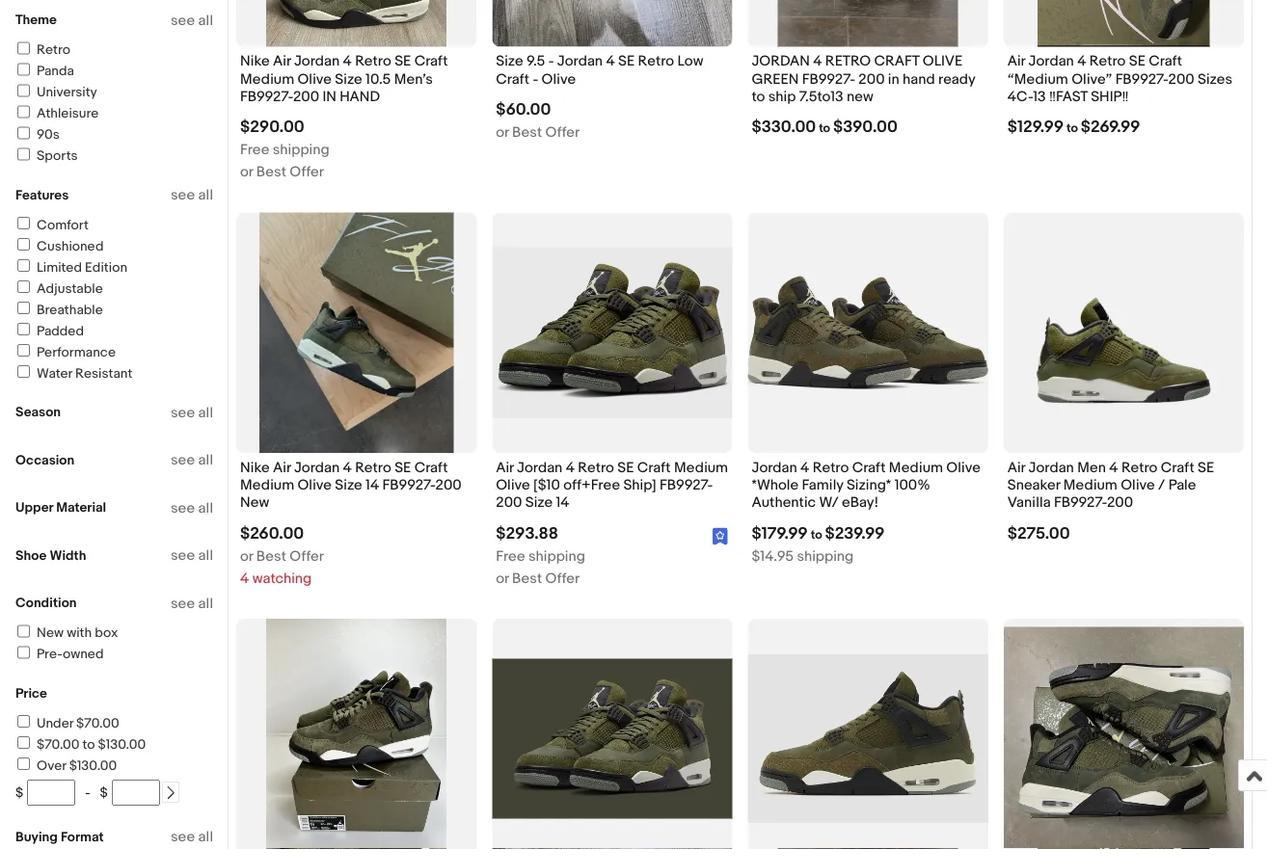 Task type: vqa. For each thing, say whether or not it's contained in the screenshot.
$390.00 to
yes



Task type: describe. For each thing, give the bounding box(es) containing it.
4c-
[[1008, 88, 1033, 105]]

4 inside nike air jordan 4 retro se craft medium olive size 14 fb9927-200 new
[[343, 459, 352, 476]]

over $130.00
[[37, 758, 117, 774]]

water resistant link
[[14, 366, 132, 382]]

jordan inside jordan 4 retro craft medium olive *whole family sizing* 100% authentic w/ ebay!
[[752, 459, 797, 476]]

retro inside nike air jordan 4 retro se craft medium olive size 14 fb9927-200 new
[[355, 459, 391, 476]]

$14.95
[[752, 548, 794, 565]]

fb9927- inside air jordan men 4 retro craft se sneaker medium olive / pale vanilla fb9927-200
[[1054, 494, 1107, 511]]

ship‼️
[[1091, 88, 1129, 105]]

$260.00
[[240, 524, 304, 544]]

craft
[[874, 53, 920, 70]]

material
[[56, 500, 106, 516]]

0 horizontal spatial -
[[85, 786, 90, 802]]

shoe
[[15, 548, 47, 564]]

200 inside jordan 4 retro craft olive green fb9927- 200 in hand ready to ship 7.5to13 new
[[859, 70, 885, 88]]

olive inside size 9.5 - jordan 4 se retro low craft - olive
[[542, 70, 576, 88]]

size 9.5 - jordan 4 se retro low craft - olive link
[[496, 53, 729, 93]]

Panda checkbox
[[17, 63, 30, 76]]

9.5
[[527, 53, 545, 70]]

see all button for upper material
[[171, 500, 213, 517]]

$330.00 to $390.00
[[752, 117, 898, 138]]

se inside size 9.5 - jordan 4 se retro low craft - olive
[[618, 53, 635, 70]]

$260.00 or best offer 4 watching
[[240, 524, 324, 587]]

4 inside air jordan men 4 retro craft se sneaker medium olive / pale vanilla fb9927-200
[[1109, 459, 1118, 476]]

jordan inside nike air jordan 4 retro se craft medium olive size 14 fb9927-200 new
[[294, 459, 340, 476]]

condition
[[15, 596, 77, 612]]

air jordan 4 retro se craft "medium olive" fb9927-200 sizes 4c-13 ‼️fast ship‼️ image
[[1038, 0, 1210, 47]]

$239.99
[[825, 524, 885, 544]]

$179.99 to $239.99 $14.95 shipping
[[752, 524, 885, 565]]

medium inside nike air jordan 4 retro se craft medium olive size 10.5 men's fb9927-200 in hand
[[240, 70, 294, 88]]

retro inside air jordan 4 retro se craft "medium olive" fb9927-200 sizes 4c-13 ‼️fast ship‼️
[[1090, 53, 1126, 70]]

pre-owned link
[[14, 647, 104, 663]]

olive
[[923, 53, 963, 70]]

nike for $260.00
[[240, 459, 270, 476]]

Minimum Value text field
[[27, 780, 75, 807]]

see all for features
[[171, 187, 213, 204]]

pale
[[1169, 477, 1196, 494]]

10.5
[[366, 70, 391, 88]]

see for season
[[171, 404, 195, 421]]

or inside $260.00 or best offer 4 watching
[[240, 548, 253, 565]]

to for $269.99
[[1067, 121, 1078, 136]]

in
[[888, 70, 900, 88]]

14 inside nike air jordan 4 retro se craft medium olive size 14 fb9927-200 new
[[366, 477, 379, 494]]

$ for 'maximum value' text box
[[100, 786, 108, 802]]

limited
[[37, 259, 82, 276]]

size inside size 9.5 - jordan 4 se retro low craft - olive
[[496, 53, 523, 70]]

or inside $290.00 free shipping or best offer
[[240, 164, 253, 181]]

adjustable
[[37, 281, 103, 297]]

4 inside the air jordan 4 retro se craft medium olive [$10 off+free ship] fb9927- 200 size 14
[[566, 459, 575, 476]]

air jordan men 4 retro craft se sneaker medium olive / pale vanilla fb9927-200
[[1008, 459, 1214, 511]]

4 inside nike air jordan 4 retro se craft medium olive size 10.5 men's fb9927-200 in hand
[[343, 53, 352, 70]]

to for $390.00
[[819, 121, 831, 136]]

nike air jordan 4 retro se craft medium olive size 14 fb9927-200 new
[[240, 459, 462, 511]]

Athleisure checkbox
[[17, 106, 30, 118]]

$330.00
[[752, 117, 816, 138]]

4 inside air jordan 4 retro se craft "medium olive" fb9927-200 sizes 4c-13 ‼️fast ship‼️
[[1078, 53, 1087, 70]]

hand
[[340, 88, 380, 105]]

water resistant
[[37, 366, 132, 382]]

retro link
[[14, 42, 70, 58]]

jordan 4 retro craft olive green fb9927- 200 in hand ready to ship 7.5to13 new link
[[752, 53, 985, 110]]

New with box checkbox
[[17, 625, 30, 638]]

in
[[323, 88, 336, 105]]

100%
[[895, 477, 930, 494]]

fb9927- inside jordan 4 retro craft olive green fb9927- 200 in hand ready to ship 7.5to13 new
[[802, 70, 856, 88]]

offer inside $260.00 or best offer 4 watching
[[290, 548, 324, 565]]

$60.00 or best offer
[[496, 100, 580, 141]]

see for shoe width
[[171, 547, 195, 565]]

$290.00 free shipping or best offer
[[240, 117, 330, 181]]

water
[[37, 366, 72, 382]]

see for upper material
[[171, 500, 195, 517]]

retro inside air jordan men 4 retro craft se sneaker medium olive / pale vanilla fb9927-200
[[1122, 459, 1158, 476]]

new inside nike air jordan 4 retro se craft medium olive size 14 fb9927-200 new
[[240, 494, 269, 511]]

vanilla
[[1008, 494, 1051, 511]]

13
[[1033, 88, 1046, 105]]

craft inside air jordan 4 retro se craft "medium olive" fb9927-200 sizes 4c-13 ‼️fast ship‼️
[[1149, 53, 1183, 70]]

air for air jordan 4 retro se craft medium olive [$10 off+free ship] fb9927- 200 size 14
[[496, 459, 514, 476]]

university link
[[14, 84, 97, 101]]

men
[[1078, 459, 1106, 476]]

air jordan men 4 retro craft se sneaker medium olive / pale vanilla fb9927-200 link
[[1008, 459, 1240, 516]]

all for shoe width
[[198, 547, 213, 565]]

size inside the air jordan 4 retro se craft medium olive [$10 off+free ship] fb9927- 200 size 14
[[525, 494, 553, 511]]

performance
[[37, 344, 116, 361]]

1 horizontal spatial -
[[533, 70, 538, 88]]

see for theme
[[171, 12, 195, 29]]

w/
[[819, 494, 839, 511]]

size 9 - jordan 4 se retro low craft - olive image
[[1004, 627, 1244, 850]]

medium inside jordan 4 retro craft medium olive *whole family sizing* 100% authentic w/ ebay!
[[889, 459, 943, 476]]

$70.00 to $130.00 checkbox
[[17, 737, 30, 749]]

see for occasion
[[171, 452, 195, 469]]

Under $70.00 checkbox
[[17, 716, 30, 728]]

free shipping or best offer
[[496, 548, 585, 587]]

[object undefined] image
[[712, 528, 729, 546]]

ship
[[768, 88, 796, 105]]

jordan 4 retro se craft medium olive, size 9, fb9927-200, *ships now* image
[[266, 619, 447, 850]]

best inside the free shipping or best offer
[[512, 570, 542, 587]]

low
[[678, 53, 704, 70]]

se inside air jordan 4 retro se craft "medium olive" fb9927-200 sizes 4c-13 ‼️fast ship‼️
[[1129, 53, 1146, 70]]

resistant
[[75, 366, 132, 382]]

retro
[[825, 53, 871, 70]]

sizes
[[1198, 70, 1233, 88]]

hand
[[903, 70, 935, 88]]

athleisure link
[[14, 106, 99, 122]]

craft inside nike air jordan 4 retro se craft medium olive size 14 fb9927-200 new
[[414, 459, 448, 476]]

0 vertical spatial $130.00
[[98, 737, 146, 753]]

air jordan men 4 retro craft se sneaker medium olive / pale vanilla fb9927-200 image
[[1017, 213, 1231, 453]]

jordan 4 retro craft medium olive *whole family sizing* 100% authentic w/ ebay!
[[752, 459, 981, 511]]

olive inside air jordan men 4 retro craft se sneaker medium olive / pale vanilla fb9927-200
[[1121, 477, 1155, 494]]

all for buying format
[[198, 829, 213, 846]]

upper material
[[15, 500, 106, 516]]

all for theme
[[198, 12, 213, 29]]

size inside nike air jordan 4 retro se craft medium olive size 10.5 men's fb9927-200 in hand
[[335, 70, 362, 88]]

all for occasion
[[198, 452, 213, 469]]

occasion
[[15, 452, 74, 469]]

"medium
[[1008, 70, 1068, 88]]

craft inside jordan 4 retro craft medium olive *whole family sizing* 100% authentic w/ ebay!
[[852, 459, 886, 476]]

see all for season
[[171, 404, 213, 421]]

jordan inside size 9.5 - jordan 4 se retro low craft - olive
[[557, 53, 603, 70]]

$293.88
[[496, 524, 558, 544]]

new with box
[[37, 625, 118, 642]]

200 inside air jordan men 4 retro craft se sneaker medium olive / pale vanilla fb9927-200
[[1107, 494, 1133, 511]]

$390.00
[[833, 117, 898, 138]]

Water Resistant checkbox
[[17, 366, 30, 378]]

1 vertical spatial $130.00
[[69, 758, 117, 774]]

$60.00
[[496, 100, 551, 120]]

University checkbox
[[17, 84, 30, 97]]

padded
[[37, 323, 84, 340]]

air jordan 4 retro se craft medium olive [$10 off+free ship] fb9927- 200 size 14
[[496, 459, 728, 511]]

best inside $290.00 free shipping or best offer
[[256, 164, 286, 181]]

jordan inside air jordan men 4 retro craft se sneaker medium olive / pale vanilla fb9927-200
[[1029, 459, 1074, 476]]

size 9.5 - jordan 4 se retro low craft - olive image
[[492, 0, 733, 47]]

panda link
[[14, 63, 74, 80]]

4 inside $260.00 or best offer 4 watching
[[240, 570, 249, 587]]

Comfort checkbox
[[17, 217, 30, 230]]

retro inside the air jordan 4 retro se craft medium olive [$10 off+free ship] fb9927- 200 size 14
[[578, 459, 614, 476]]

retro inside jordan 4 retro craft medium olive *whole family sizing* 100% authentic w/ ebay!
[[813, 459, 849, 476]]

nike air jordan 4 retro se craft medium olive size 10.5 men's fb9927-200 in hand
[[240, 53, 448, 105]]

Over $130.00 checkbox
[[17, 758, 30, 771]]

olive"
[[1072, 70, 1112, 88]]

athleisure
[[37, 106, 99, 122]]

nike air jordan 4 retro se craft medium olive size 10.5 men's fb9927-200 in hand link
[[240, 53, 473, 110]]

$179.99
[[752, 524, 808, 544]]

see all for buying format
[[171, 829, 213, 846]]

/
[[1158, 477, 1165, 494]]

size inside nike air jordan 4 retro se craft medium olive size 14 fb9927-200 new
[[335, 477, 362, 494]]

breathable link
[[14, 302, 103, 318]]

Padded checkbox
[[17, 323, 30, 336]]

to inside jordan 4 retro craft olive green fb9927- 200 in hand ready to ship 7.5to13 new
[[752, 88, 765, 105]]

nike for $290.00
[[240, 53, 270, 70]]

theme
[[15, 12, 57, 28]]

all for season
[[198, 404, 213, 421]]

green
[[752, 70, 799, 88]]

buying format
[[15, 829, 104, 846]]

all for condition
[[198, 595, 213, 612]]

owned
[[63, 647, 104, 663]]

to for $130.00
[[83, 737, 95, 753]]

craft inside air jordan men 4 retro craft se sneaker medium olive / pale vanilla fb9927-200
[[1161, 459, 1195, 476]]

edition
[[85, 259, 127, 276]]

features
[[15, 187, 69, 204]]

authentic
[[752, 494, 816, 511]]



Task type: locate. For each thing, give the bounding box(es) containing it.
se inside air jordan men 4 retro craft se sneaker medium olive / pale vanilla fb9927-200
[[1198, 459, 1214, 476]]

offer inside $60.00 or best offer
[[545, 124, 580, 141]]

jordan up *whole
[[752, 459, 797, 476]]

medium up 100%
[[889, 459, 943, 476]]

olive inside the air jordan 4 retro se craft medium olive [$10 off+free ship] fb9927- 200 size 14
[[496, 477, 530, 494]]

jordan inside the air jordan 4 retro se craft medium olive [$10 off+free ship] fb9927- 200 size 14
[[517, 459, 563, 476]]

0 horizontal spatial nike air jordan 4 retro se craft medium olive size 14 fb9927-200 new image
[[259, 213, 454, 453]]

jordan up $260.00
[[294, 459, 340, 476]]

4 inside jordan 4 retro craft medium olive *whole family sizing* 100% authentic w/ ebay!
[[801, 459, 810, 476]]

4 all from the top
[[198, 452, 213, 469]]

jordan inside nike air jordan 4 retro se craft medium olive size 10.5 men's fb9927-200 in hand
[[294, 53, 340, 70]]

14 inside the air jordan 4 retro se craft medium olive [$10 off+free ship] fb9927- 200 size 14
[[556, 494, 570, 511]]

air up sneaker
[[1008, 459, 1025, 476]]

$130.00 down $70.00 to $130.00
[[69, 758, 117, 774]]

nike inside nike air jordan 4 retro se craft medium olive size 10.5 men's fb9927-200 in hand
[[240, 53, 270, 70]]

shipping inside $290.00 free shipping or best offer
[[273, 141, 330, 159]]

craft inside the air jordan 4 retro se craft medium olive [$10 off+free ship] fb9927- 200 size 14
[[637, 459, 671, 476]]

0 horizontal spatial new
[[37, 625, 64, 642]]

or inside the free shipping or best offer
[[496, 570, 509, 587]]

shipping inside the free shipping or best offer
[[529, 548, 585, 565]]

6 see all button from the top
[[171, 547, 213, 565]]

craft inside nike air jordan 4 retro se craft medium olive size 10.5 men's fb9927-200 in hand
[[414, 53, 448, 70]]

under $70.00
[[37, 716, 119, 732]]

medium inside nike air jordan 4 retro se craft medium olive size 14 fb9927-200 new
[[240, 477, 294, 494]]

fb9927- inside air jordan 4 retro se craft "medium olive" fb9927-200 sizes 4c-13 ‼️fast ship‼️
[[1116, 70, 1169, 88]]

Pre-owned checkbox
[[17, 647, 30, 659]]

craft inside size 9.5 - jordan 4 se retro low craft - olive
[[496, 70, 530, 88]]

200 inside the air jordan 4 retro se craft medium olive [$10 off+free ship] fb9927- 200 size 14
[[496, 494, 522, 511]]

box
[[95, 625, 118, 642]]

air
[[273, 53, 291, 70], [1008, 53, 1025, 70], [273, 459, 291, 476], [496, 459, 514, 476], [1008, 459, 1025, 476]]

fb9927- inside nike air jordan 4 retro se craft medium olive size 14 fb9927-200 new
[[383, 477, 435, 494]]

Maximum Value text field
[[112, 780, 160, 807]]

0 vertical spatial nike
[[240, 53, 270, 70]]

7 see from the top
[[171, 595, 195, 612]]

under
[[37, 716, 73, 732]]

medium up $290.00
[[240, 70, 294, 88]]

best down $290.00
[[256, 164, 286, 181]]

see for condition
[[171, 595, 195, 612]]

nike up $290.00
[[240, 53, 270, 70]]

retro inside nike air jordan 4 retro se craft medium olive size 10.5 men's fb9927-200 in hand
[[355, 53, 391, 70]]

1 horizontal spatial nike air jordan 4 retro se craft medium olive size 14 fb9927-200 new image
[[492, 659, 733, 820]]

sz12 - air jordan 4 retro se craft medium olive 2023 fb9927-200 medium olive image
[[748, 655, 988, 824]]

0 vertical spatial new
[[240, 494, 269, 511]]

limited edition link
[[14, 259, 127, 276]]

$275.00
[[1008, 524, 1070, 544]]

$70.00 down under
[[37, 737, 80, 753]]

pre-
[[37, 647, 63, 663]]

free inside $290.00 free shipping or best offer
[[240, 141, 269, 159]]

4
[[343, 53, 352, 70], [606, 53, 615, 70], [813, 53, 822, 70], [1078, 53, 1087, 70], [343, 459, 352, 476], [566, 459, 575, 476], [801, 459, 810, 476], [1109, 459, 1118, 476], [240, 570, 249, 587]]

$70.00 to $130.00 link
[[14, 737, 146, 753]]

see all button for shoe width
[[171, 547, 213, 565]]

2 all from the top
[[198, 187, 213, 204]]

6 see all from the top
[[171, 547, 213, 565]]

200 inside nike air jordan 4 retro se craft medium olive size 14 fb9927-200 new
[[435, 477, 462, 494]]

3 see all from the top
[[171, 404, 213, 421]]

or inside $60.00 or best offer
[[496, 124, 509, 141]]

breathable
[[37, 302, 103, 318]]

olive inside nike air jordan 4 retro se craft medium olive size 14 fb9927-200 new
[[298, 477, 332, 494]]

$ down the over $130.00 option
[[15, 786, 23, 802]]

[$10
[[533, 477, 560, 494]]

medium inside the air jordan 4 retro se craft medium olive [$10 off+free ship] fb9927- 200 size 14
[[674, 459, 728, 476]]

new
[[847, 88, 874, 105]]

2 see all from the top
[[171, 187, 213, 204]]

over $130.00 link
[[14, 758, 117, 774]]

5 see from the top
[[171, 500, 195, 517]]

1 horizontal spatial free
[[496, 548, 525, 565]]

7.5to13
[[799, 88, 844, 105]]

200 inside nike air jordan 4 retro se craft medium olive size 10.5 men's fb9927-200 in hand
[[293, 88, 319, 105]]

$129.99
[[1008, 117, 1064, 138]]

olive inside jordan 4 retro craft medium olive *whole family sizing* 100% authentic w/ ebay!
[[946, 459, 981, 476]]

see all button for theme
[[171, 12, 213, 29]]

shipping
[[273, 141, 330, 159], [529, 548, 585, 565], [797, 548, 854, 565]]

format
[[61, 829, 104, 846]]

to inside $129.99 to $269.99
[[1067, 121, 1078, 136]]

sneaker
[[1008, 477, 1060, 494]]

1 horizontal spatial shipping
[[529, 548, 585, 565]]

5 see all from the top
[[171, 500, 213, 517]]

4 see from the top
[[171, 452, 195, 469]]

or down $290.00
[[240, 164, 253, 181]]

1 vertical spatial nike air jordan 4 retro se craft medium olive size 14 fb9927-200 new image
[[492, 659, 733, 820]]

1 see all from the top
[[171, 12, 213, 29]]

olive inside nike air jordan 4 retro se craft medium olive size 10.5 men's fb9927-200 in hand
[[298, 70, 332, 88]]

air up "medium
[[1008, 53, 1025, 70]]

to inside $330.00 to $390.00
[[819, 121, 831, 136]]

adjustable link
[[14, 281, 103, 297]]

jordan 4 retro craft medium olive *whole family sizing* 100% authentic w/ ebay! image
[[748, 276, 988, 390]]

air inside air jordan men 4 retro craft se sneaker medium olive / pale vanilla fb9927-200
[[1008, 459, 1025, 476]]

all for features
[[198, 187, 213, 204]]

offer down $60.00 on the left of the page
[[545, 124, 580, 141]]

best down the $293.88
[[512, 570, 542, 587]]

to down '‼️fast'
[[1067, 121, 1078, 136]]

to left ship
[[752, 88, 765, 105]]

nike inside nike air jordan 4 retro se craft medium olive size 14 fb9927-200 new
[[240, 459, 270, 476]]

4 see all button from the top
[[171, 452, 213, 469]]

jordan up '[$10'
[[517, 459, 563, 476]]

0 horizontal spatial shipping
[[273, 141, 330, 159]]

90s link
[[14, 127, 60, 143]]

offer up watching
[[290, 548, 324, 565]]

jordan 4 retro craft olive green fb9927- 200 in hand ready to ship 7.5to13 new
[[752, 53, 975, 105]]

offer inside the free shipping or best offer
[[545, 570, 580, 587]]

0 vertical spatial free
[[240, 141, 269, 159]]

off+free
[[563, 477, 620, 494]]

jordan up in
[[294, 53, 340, 70]]

medium down men
[[1064, 477, 1118, 494]]

- down 9.5
[[533, 70, 538, 88]]

see all
[[171, 12, 213, 29], [171, 187, 213, 204], [171, 404, 213, 421], [171, 452, 213, 469], [171, 500, 213, 517], [171, 547, 213, 565], [171, 595, 213, 612], [171, 829, 213, 846]]

90s checkbox
[[17, 127, 30, 139]]

8 see all from the top
[[171, 829, 213, 846]]

offer inside $290.00 free shipping or best offer
[[290, 164, 324, 181]]

7 all from the top
[[198, 595, 213, 612]]

offer
[[545, 124, 580, 141], [290, 164, 324, 181], [290, 548, 324, 565], [545, 570, 580, 587]]

olive
[[298, 70, 332, 88], [542, 70, 576, 88], [946, 459, 981, 476], [298, 477, 332, 494], [496, 477, 530, 494], [1121, 477, 1155, 494]]

5 see all button from the top
[[171, 500, 213, 517]]

air inside nike air jordan 4 retro se craft medium olive size 10.5 men's fb9927-200 in hand
[[273, 53, 291, 70]]

width
[[50, 548, 86, 564]]

size
[[496, 53, 523, 70], [335, 70, 362, 88], [335, 477, 362, 494], [525, 494, 553, 511]]

see all button for features
[[171, 187, 213, 204]]

$129.99 to $269.99
[[1008, 117, 1141, 138]]

*whole
[[752, 477, 799, 494]]

season
[[15, 405, 61, 421]]

new
[[240, 494, 269, 511], [37, 625, 64, 642]]

fb9927- inside the air jordan 4 retro se craft medium olive [$10 off+free ship] fb9927- 200 size 14
[[660, 477, 713, 494]]

submit price range image
[[164, 787, 177, 800]]

to down under $70.00 at bottom left
[[83, 737, 95, 753]]

or
[[496, 124, 509, 141], [240, 164, 253, 181], [240, 548, 253, 565], [496, 570, 509, 587]]

limited edition
[[37, 259, 127, 276]]

1 vertical spatial $70.00
[[37, 737, 80, 753]]

nike air jordan 4 retro se craft medium olive size 14 fb9927-200 new link
[[240, 459, 473, 516]]

1 see from the top
[[171, 12, 195, 29]]

best down $260.00
[[256, 548, 286, 565]]

best inside $60.00 or best offer
[[512, 124, 542, 141]]

8 see all button from the top
[[171, 829, 213, 846]]

1 see all button from the top
[[171, 12, 213, 29]]

air for air jordan men 4 retro craft se sneaker medium olive / pale vanilla fb9927-200
[[1008, 459, 1025, 476]]

8 all from the top
[[198, 829, 213, 846]]

to down w/
[[811, 528, 822, 543]]

craft
[[414, 53, 448, 70], [1149, 53, 1183, 70], [496, 70, 530, 88], [414, 459, 448, 476], [637, 459, 671, 476], [852, 459, 886, 476], [1161, 459, 1195, 476]]

to inside $179.99 to $239.99 $14.95 shipping
[[811, 528, 822, 543]]

cushioned
[[37, 238, 104, 255]]

2 see all button from the top
[[171, 187, 213, 204]]

1 vertical spatial new
[[37, 625, 64, 642]]

or down $260.00
[[240, 548, 253, 565]]

air jordan 4 retro se craft medium olive [$10 off+free ship] fb9927- 200 size 14 link
[[496, 459, 729, 516]]

jordan
[[294, 53, 340, 70], [557, 53, 603, 70], [1029, 53, 1074, 70], [294, 459, 340, 476], [517, 459, 563, 476], [752, 459, 797, 476], [1029, 459, 1074, 476]]

all for upper material
[[198, 500, 213, 517]]

‼️fast
[[1049, 88, 1088, 105]]

cushioned link
[[14, 238, 104, 255]]

best inside $260.00 or best offer 4 watching
[[256, 548, 286, 565]]

se inside nike air jordan 4 retro se craft medium olive size 14 fb9927-200 new
[[395, 459, 411, 476]]

2 $ from the left
[[100, 786, 108, 802]]

1 horizontal spatial new
[[240, 494, 269, 511]]

Cushioned checkbox
[[17, 238, 30, 251]]

with
[[67, 625, 92, 642]]

7 see all from the top
[[171, 595, 213, 612]]

see all button for season
[[171, 404, 213, 421]]

medium up [object undefined] icon
[[674, 459, 728, 476]]

shipping down the $293.88
[[529, 548, 585, 565]]

ready
[[939, 70, 975, 88]]

Limited Edition checkbox
[[17, 259, 30, 272]]

see all button for occasion
[[171, 452, 213, 469]]

- down "over $130.00" in the bottom of the page
[[85, 786, 90, 802]]

6 all from the top
[[198, 547, 213, 565]]

air up $290.00
[[273, 53, 291, 70]]

0 horizontal spatial 14
[[366, 477, 379, 494]]

medium up $260.00
[[240, 477, 294, 494]]

air for air jordan 4 retro se craft "medium olive" fb9927-200 sizes 4c-13 ‼️fast ship‼️
[[1008, 53, 1025, 70]]

see all for theme
[[171, 12, 213, 29]]

see all for occasion
[[171, 452, 213, 469]]

new up $260.00
[[240, 494, 269, 511]]

0 vertical spatial nike air jordan 4 retro se craft medium olive size 14 fb9927-200 new image
[[259, 213, 454, 453]]

see all button for buying format
[[171, 829, 213, 846]]

air inside air jordan 4 retro se craft "medium olive" fb9927-200 sizes 4c-13 ‼️fast ship‼️
[[1008, 53, 1025, 70]]

medium inside air jordan men 4 retro craft se sneaker medium olive / pale vanilla fb9927-200
[[1064, 477, 1118, 494]]

padded link
[[14, 323, 84, 340]]

nike
[[240, 53, 270, 70], [240, 459, 270, 476]]

buying
[[15, 829, 58, 846]]

to for $239.99
[[811, 528, 822, 543]]

panda
[[37, 63, 74, 80]]

1 vertical spatial free
[[496, 548, 525, 565]]

offer down $290.00
[[290, 164, 324, 181]]

air inside nike air jordan 4 retro se craft medium olive size 14 fb9927-200 new
[[273, 459, 291, 476]]

or down $60.00 on the left of the page
[[496, 124, 509, 141]]

air up $260.00
[[273, 459, 291, 476]]

fb9927- inside nike air jordan 4 retro se craft medium olive size 10.5 men's fb9927-200 in hand
[[240, 88, 293, 105]]

to
[[752, 88, 765, 105], [819, 121, 831, 136], [1067, 121, 1078, 136], [811, 528, 822, 543], [83, 737, 95, 753]]

1 vertical spatial nike
[[240, 459, 270, 476]]

8 see from the top
[[171, 829, 195, 846]]

shipping down $239.99
[[797, 548, 854, 565]]

pre-owned
[[37, 647, 104, 663]]

$
[[15, 786, 23, 802], [100, 786, 108, 802]]

3 see from the top
[[171, 404, 195, 421]]

see all for upper material
[[171, 500, 213, 517]]

offer down the $293.88
[[545, 570, 580, 587]]

jordan up sneaker
[[1029, 459, 1074, 476]]

free inside the free shipping or best offer
[[496, 548, 525, 565]]

Adjustable checkbox
[[17, 281, 30, 293]]

retro
[[37, 42, 70, 58], [355, 53, 391, 70], [638, 53, 674, 70], [1090, 53, 1126, 70], [355, 459, 391, 476], [578, 459, 614, 476], [813, 459, 849, 476], [1122, 459, 1158, 476]]

se inside the air jordan 4 retro se craft medium olive [$10 off+free ship] fb9927- 200 size 14
[[618, 459, 634, 476]]

fb9927-
[[802, 70, 856, 88], [1116, 70, 1169, 88], [240, 88, 293, 105], [383, 477, 435, 494], [660, 477, 713, 494], [1054, 494, 1107, 511]]

free
[[240, 141, 269, 159], [496, 548, 525, 565]]

see
[[171, 12, 195, 29], [171, 187, 195, 204], [171, 404, 195, 421], [171, 452, 195, 469], [171, 500, 195, 517], [171, 547, 195, 565], [171, 595, 195, 612], [171, 829, 195, 846]]

1 horizontal spatial 14
[[556, 494, 570, 511]]

1 horizontal spatial $
[[100, 786, 108, 802]]

$ left 'maximum value' text box
[[100, 786, 108, 802]]

$ for 'minimum value' text box
[[15, 786, 23, 802]]

air jordan 4 retro se craft medium olive [$10 off+free ship] fb9927-200 size 14 image
[[492, 247, 733, 419]]

200
[[859, 70, 885, 88], [1169, 70, 1195, 88], [293, 88, 319, 105], [435, 477, 462, 494], [496, 494, 522, 511], [1107, 494, 1133, 511]]

4 see all from the top
[[171, 452, 213, 469]]

shipping inside $179.99 to $239.99 $14.95 shipping
[[797, 548, 854, 565]]

0 vertical spatial $70.00
[[76, 716, 119, 732]]

best down $60.00 on the left of the page
[[512, 124, 542, 141]]

air inside the air jordan 4 retro se craft medium olive [$10 off+free ship] fb9927- 200 size 14
[[496, 459, 514, 476]]

new up pre- at the bottom left of the page
[[37, 625, 64, 642]]

or down the $293.88
[[496, 570, 509, 587]]

- right 9.5
[[548, 53, 554, 70]]

se inside nike air jordan 4 retro se craft medium olive size 10.5 men's fb9927-200 in hand
[[395, 53, 411, 70]]

nike air jordan 4 retro se craft medium olive size 14 fb9927-200 new image
[[259, 213, 454, 453], [492, 659, 733, 820]]

air up the $293.88
[[496, 459, 514, 476]]

jordan up "medium
[[1029, 53, 1074, 70]]

2 horizontal spatial shipping
[[797, 548, 854, 565]]

$70.00 to $130.00
[[37, 737, 146, 753]]

ship]
[[623, 477, 657, 494]]

Performance checkbox
[[17, 344, 30, 357]]

Breathable checkbox
[[17, 302, 30, 314]]

shipping down $290.00
[[273, 141, 330, 159]]

1 all from the top
[[198, 12, 213, 29]]

comfort
[[37, 217, 89, 233]]

jordan inside air jordan 4 retro se craft "medium olive" fb9927-200 sizes 4c-13 ‼️fast ship‼️
[[1029, 53, 1074, 70]]

5 all from the top
[[198, 500, 213, 517]]

0 horizontal spatial $
[[15, 786, 23, 802]]

[object undefined] image
[[712, 528, 729, 546]]

sports
[[37, 148, 78, 164]]

price
[[15, 686, 47, 702]]

se
[[395, 53, 411, 70], [618, 53, 635, 70], [1129, 53, 1146, 70], [395, 459, 411, 476], [618, 459, 634, 476], [1198, 459, 1214, 476]]

6 see from the top
[[171, 547, 195, 565]]

0 horizontal spatial free
[[240, 141, 269, 159]]

comfort link
[[14, 217, 89, 233]]

2 see from the top
[[171, 187, 195, 204]]

to down 7.5to13
[[819, 121, 831, 136]]

1 nike from the top
[[240, 53, 270, 70]]

under $70.00 link
[[14, 716, 119, 732]]

4 inside size 9.5 - jordan 4 se retro low craft - olive
[[606, 53, 615, 70]]

3 see all button from the top
[[171, 404, 213, 421]]

retro inside size 9.5 - jordan 4 se retro low craft - olive
[[638, 53, 674, 70]]

7 see all button from the top
[[171, 595, 213, 612]]

Sports checkbox
[[17, 148, 30, 161]]

Retro checkbox
[[17, 42, 30, 54]]

nike air jordan 4 retro se craft medium olive size 10.5 men's fb9927-200 in hand image
[[266, 0, 447, 47]]

$130.00 down under $70.00 at bottom left
[[98, 737, 146, 753]]

see for features
[[171, 187, 195, 204]]

2 horizontal spatial -
[[548, 53, 554, 70]]

4 inside jordan 4 retro craft olive green fb9927- 200 in hand ready to ship 7.5to13 new
[[813, 53, 822, 70]]

nike up $260.00
[[240, 459, 270, 476]]

sizing*
[[847, 477, 891, 494]]

200 inside air jordan 4 retro se craft "medium olive" fb9927-200 sizes 4c-13 ‼️fast ship‼️
[[1169, 70, 1195, 88]]

university
[[37, 84, 97, 101]]

see all for condition
[[171, 595, 213, 612]]

see all button for condition
[[171, 595, 213, 612]]

free down $290.00
[[240, 141, 269, 159]]

$70.00 up $70.00 to $130.00
[[76, 716, 119, 732]]

1 $ from the left
[[15, 786, 23, 802]]

jordan 4 retro craft olive green fb9927- 200 in hand ready to ship 7.5to13 new image
[[778, 0, 958, 47]]

jordan right 9.5
[[557, 53, 603, 70]]

jordan 4 retro craft medium olive *whole family sizing* 100% authentic w/ ebay! link
[[752, 459, 985, 516]]

3 all from the top
[[198, 404, 213, 421]]

see all for shoe width
[[171, 547, 213, 565]]

air jordan 4 retro se craft "medium olive" fb9927-200 sizes 4c-13 ‼️fast ship‼️ link
[[1008, 53, 1240, 110]]

free down the $293.88
[[496, 548, 525, 565]]

see for buying format
[[171, 829, 195, 846]]

2 nike from the top
[[240, 459, 270, 476]]



